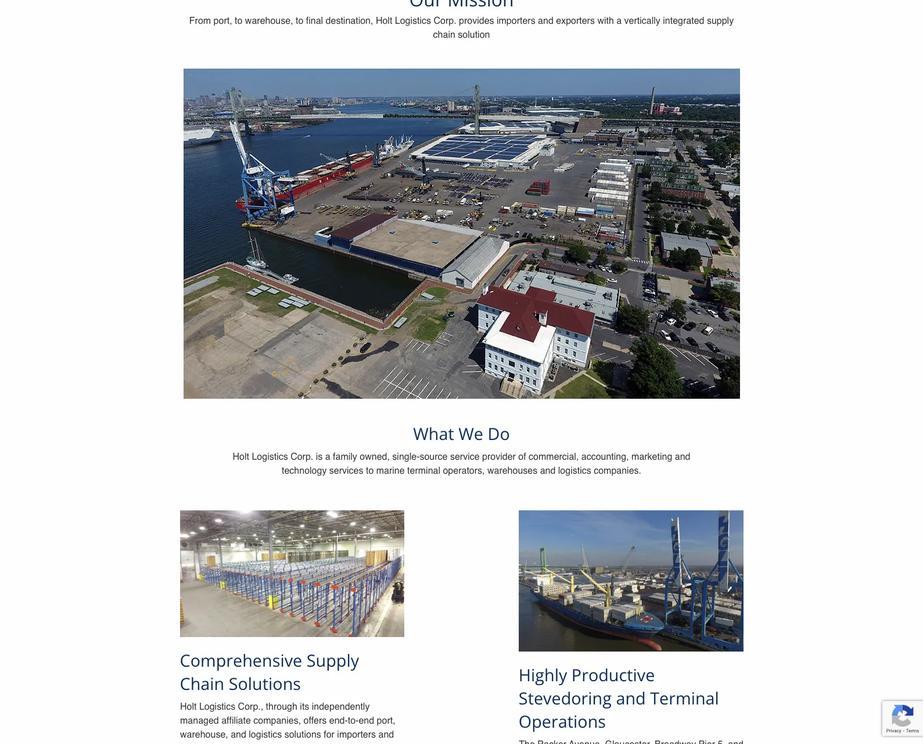 Task type: locate. For each thing, give the bounding box(es) containing it.
1 vertical spatial supply
[[327, 744, 354, 744]]

2 vertical spatial holt
[[180, 702, 197, 712]]

its
[[300, 702, 309, 712]]

to left final
[[296, 16, 304, 26]]

1 horizontal spatial warehouse,
[[245, 16, 293, 26]]

logistics down companies,
[[249, 730, 282, 740]]

warehouse,
[[245, 16, 293, 26], [180, 730, 228, 740]]

0 vertical spatial logistics
[[559, 466, 592, 476]]

2 horizontal spatial holt
[[376, 16, 393, 26]]

1 horizontal spatial to
[[296, 16, 304, 26]]

1 vertical spatial logistics
[[252, 452, 288, 462]]

logistics for what
[[252, 452, 288, 462]]

1 vertical spatial corp.
[[291, 452, 314, 462]]

commercial,
[[529, 452, 579, 462]]

0 horizontal spatial importers
[[337, 730, 376, 740]]

2 vertical spatial logistics
[[199, 702, 235, 712]]

accounting,
[[582, 452, 630, 462]]

single-
[[393, 452, 420, 462]]

importers
[[497, 16, 536, 26], [337, 730, 376, 740]]

0 horizontal spatial corp.
[[291, 452, 314, 462]]

logistics inside holt logistics corp., through its independently managed affiliate companies, offers end-to-end port, warehouse, and logistics solutions for importers and exporters.  our vertically integrated supply cha
[[199, 702, 235, 712]]

destination,
[[326, 16, 374, 26]]

0 vertical spatial corp.
[[434, 16, 457, 26]]

technology
[[282, 466, 327, 476]]

warehouse, left final
[[245, 16, 293, 26]]

0 horizontal spatial warehouse,
[[180, 730, 228, 740]]

0 vertical spatial logistics
[[395, 16, 431, 26]]

1 horizontal spatial vertically
[[625, 16, 661, 26]]

0 horizontal spatial vertically
[[245, 744, 281, 744]]

port, right 'from'
[[214, 16, 232, 26]]

0 horizontal spatial logistics
[[249, 730, 282, 740]]

0 horizontal spatial port,
[[214, 16, 232, 26]]

services
[[330, 466, 364, 476]]

0 vertical spatial a
[[617, 16, 622, 26]]

2 horizontal spatial to
[[366, 466, 374, 476]]

holt for comprehensive supply chain solutions
[[180, 702, 197, 712]]

with
[[598, 16, 615, 26]]

importers inside from port, to warehouse, to final destination, holt logistics corp. provides importers and exporters with a vertically integrated supply chain solution
[[497, 16, 536, 26]]

aerial view of warehouse and port image
[[183, 69, 741, 399]]

corp.,
[[238, 702, 263, 712]]

logistics
[[559, 466, 592, 476], [249, 730, 282, 740]]

holt
[[376, 16, 393, 26], [233, 452, 249, 462], [180, 702, 197, 712]]

logistics down commercial,
[[559, 466, 592, 476]]

vertically
[[625, 16, 661, 26], [245, 744, 281, 744]]

1 horizontal spatial corp.
[[434, 16, 457, 26]]

a right is
[[325, 452, 331, 462]]

to down 'owned,'
[[366, 466, 374, 476]]

importers down to-
[[337, 730, 376, 740]]

0 horizontal spatial supply
[[327, 744, 354, 744]]

what
[[414, 422, 455, 445]]

vertically down companies,
[[245, 744, 281, 744]]

1 vertical spatial logistics
[[249, 730, 282, 740]]

to right 'from'
[[235, 16, 243, 26]]

and
[[539, 16, 554, 26], [676, 452, 691, 462], [541, 466, 556, 476], [617, 687, 646, 709], [231, 730, 246, 740], [379, 730, 394, 740]]

1 vertical spatial vertically
[[245, 744, 281, 744]]

logistics inside holt logistics corp. is a family owned, single-source service provider of commercial, accounting, marketing and technology services to marine terminal operators, warehouses and logistics companies.
[[559, 466, 592, 476]]

supply inside holt logistics corp., through its independently managed affiliate companies, offers end-to-end port, warehouse, and logistics solutions for importers and exporters.  our vertically integrated supply cha
[[327, 744, 354, 744]]

integrated inside from port, to warehouse, to final destination, holt logistics corp. provides importers and exporters with a vertically integrated supply chain solution
[[664, 16, 705, 26]]

and inside highly productive stevedoring and terminal operations
[[617, 687, 646, 709]]

0 vertical spatial holt
[[376, 16, 393, 26]]

0 vertical spatial warehouse,
[[245, 16, 293, 26]]

productive
[[572, 663, 656, 686]]

holt inside holt logistics corp., through its independently managed affiliate companies, offers end-to-end port, warehouse, and logistics solutions for importers and exporters.  our vertically integrated supply cha
[[180, 702, 197, 712]]

1 horizontal spatial logistics
[[559, 466, 592, 476]]

0 horizontal spatial integrated
[[283, 744, 325, 744]]

1 horizontal spatial integrated
[[664, 16, 705, 26]]

warehouse, up exporters.
[[180, 730, 228, 740]]

we
[[459, 422, 484, 445]]

chain
[[434, 30, 456, 40]]

1 horizontal spatial logistics
[[252, 452, 288, 462]]

1 horizontal spatial a
[[617, 16, 622, 26]]

0 vertical spatial supply
[[708, 16, 735, 26]]

2 horizontal spatial logistics
[[395, 16, 431, 26]]

0 horizontal spatial a
[[325, 452, 331, 462]]

chain
[[180, 672, 225, 695]]

companies.
[[594, 466, 642, 476]]

supply
[[708, 16, 735, 26], [327, 744, 354, 744]]

provider
[[483, 452, 516, 462]]

1 horizontal spatial port,
[[377, 716, 395, 726]]

1 horizontal spatial importers
[[497, 16, 536, 26]]

warehouses
[[488, 466, 538, 476]]

stevedoring
[[519, 687, 612, 709]]

port, inside from port, to warehouse, to final destination, holt logistics corp. provides importers and exporters with a vertically integrated supply chain solution
[[214, 16, 232, 26]]

what we do
[[414, 422, 510, 445]]

a inside from port, to warehouse, to final destination, holt logistics corp. provides importers and exporters with a vertically integrated supply chain solution
[[617, 16, 622, 26]]

importers inside holt logistics corp., through its independently managed affiliate companies, offers end-to-end port, warehouse, and logistics solutions for importers and exporters.  our vertically integrated supply cha
[[337, 730, 376, 740]]

and down commercial,
[[541, 466, 556, 476]]

0 vertical spatial vertically
[[625, 16, 661, 26]]

highly
[[519, 663, 568, 686]]

0 vertical spatial importers
[[497, 16, 536, 26]]

1 vertical spatial a
[[325, 452, 331, 462]]

1 horizontal spatial holt
[[233, 452, 249, 462]]

marine
[[377, 466, 405, 476]]

1 vertical spatial importers
[[337, 730, 376, 740]]

holt inside from port, to warehouse, to final destination, holt logistics corp. provides importers and exporters with a vertically integrated supply chain solution
[[376, 16, 393, 26]]

1 vertical spatial warehouse,
[[180, 730, 228, 740]]

offers
[[304, 716, 327, 726]]

and down productive
[[617, 687, 646, 709]]

exporters
[[557, 16, 595, 26]]

companies,
[[253, 716, 301, 726]]

holt logistics corp., through its independently managed affiliate companies, offers end-to-end port, warehouse, and logistics solutions for importers and exporters.  our vertically integrated supply cha
[[180, 702, 397, 744]]

port,
[[214, 16, 232, 26], [377, 716, 395, 726]]

vertically inside from port, to warehouse, to final destination, holt logistics corp. provides importers and exporters with a vertically integrated supply chain solution
[[625, 16, 661, 26]]

1 vertical spatial port,
[[377, 716, 395, 726]]

corp. up technology
[[291, 452, 314, 462]]

from
[[189, 16, 211, 26]]

logistics inside holt logistics corp. is a family owned, single-source service provider of commercial, accounting, marketing and technology services to marine terminal operators, warehouses and logistics companies.
[[252, 452, 288, 462]]

and left the exporters on the top of the page
[[539, 16, 554, 26]]

corp. up chain
[[434, 16, 457, 26]]

final
[[306, 16, 323, 26]]

0 vertical spatial port,
[[214, 16, 232, 26]]

integrated
[[664, 16, 705, 26], [283, 744, 325, 744]]

logistics for comprehensive
[[199, 702, 235, 712]]

warehouse, inside from port, to warehouse, to final destination, holt logistics corp. provides importers and exporters with a vertically integrated supply chain solution
[[245, 16, 293, 26]]

to
[[235, 16, 243, 26], [296, 16, 304, 26], [366, 466, 374, 476]]

0 vertical spatial integrated
[[664, 16, 705, 26]]

holt inside holt logistics corp. is a family owned, single-source service provider of commercial, accounting, marketing and technology services to marine terminal operators, warehouses and logistics companies.
[[233, 452, 249, 462]]

warehouse, inside holt logistics corp., through its independently managed affiliate companies, offers end-to-end port, warehouse, and logistics solutions for importers and exporters.  our vertically integrated supply cha
[[180, 730, 228, 740]]

vertically right with
[[625, 16, 661, 26]]

1 vertical spatial holt
[[233, 452, 249, 462]]

1 horizontal spatial supply
[[708, 16, 735, 26]]

affiliate
[[221, 716, 251, 726]]

port, right end
[[377, 716, 395, 726]]

importers right provides
[[497, 16, 536, 26]]

operations
[[519, 710, 607, 733]]

logistics
[[395, 16, 431, 26], [252, 452, 288, 462], [199, 702, 235, 712]]

owned,
[[360, 452, 390, 462]]

terminal
[[651, 687, 720, 709]]

end
[[359, 716, 374, 726]]

and right for
[[379, 730, 394, 740]]

a
[[617, 16, 622, 26], [325, 452, 331, 462]]

comprehensive supply chain solutions
[[180, 649, 359, 695]]

managed
[[180, 716, 219, 726]]

1 vertical spatial integrated
[[283, 744, 325, 744]]

corp.
[[434, 16, 457, 26], [291, 452, 314, 462]]

0 horizontal spatial holt
[[180, 702, 197, 712]]

a right with
[[617, 16, 622, 26]]

0 horizontal spatial logistics
[[199, 702, 235, 712]]



Task type: describe. For each thing, give the bounding box(es) containing it.
corp. inside from port, to warehouse, to final destination, holt logistics corp. provides importers and exporters with a vertically integrated supply chain solution
[[434, 16, 457, 26]]

aerial view of port and ship at dock image
[[519, 511, 744, 652]]

corp. inside holt logistics corp. is a family owned, single-source service provider of commercial, accounting, marketing and technology services to marine terminal operators, warehouses and logistics companies.
[[291, 452, 314, 462]]

0 horizontal spatial to
[[235, 16, 243, 26]]

a inside holt logistics corp. is a family owned, single-source service provider of commercial, accounting, marketing and technology services to marine terminal operators, warehouses and logistics companies.
[[325, 452, 331, 462]]

of
[[519, 452, 527, 462]]

logistics inside from port, to warehouse, to final destination, holt logistics corp. provides importers and exporters with a vertically integrated supply chain solution
[[395, 16, 431, 26]]

comprehensive
[[180, 649, 303, 671]]

solutions
[[229, 672, 301, 695]]

inside view of warehouse image
[[180, 511, 405, 637]]

supply inside from port, to warehouse, to final destination, holt logistics corp. provides importers and exporters with a vertically integrated supply chain solution
[[708, 16, 735, 26]]

terminal
[[408, 466, 441, 476]]

is
[[316, 452, 323, 462]]

for
[[324, 730, 335, 740]]

to-
[[348, 716, 359, 726]]

marketing
[[632, 452, 673, 462]]

exporters.
[[180, 744, 221, 744]]

holt for what we do
[[233, 452, 249, 462]]

through
[[266, 702, 297, 712]]

solutions
[[284, 730, 321, 740]]

integrated inside holt logistics corp., through its independently managed affiliate companies, offers end-to-end port, warehouse, and logistics solutions for importers and exporters.  our vertically integrated supply cha
[[283, 744, 325, 744]]

vertically inside holt logistics corp., through its independently managed affiliate companies, offers end-to-end port, warehouse, and logistics solutions for importers and exporters.  our vertically integrated supply cha
[[245, 744, 281, 744]]

solution
[[458, 30, 490, 40]]

supply
[[307, 649, 359, 671]]

do
[[488, 422, 510, 445]]

to inside holt logistics corp. is a family owned, single-source service provider of commercial, accounting, marketing and technology services to marine terminal operators, warehouses and logistics companies.
[[366, 466, 374, 476]]

source
[[420, 452, 448, 462]]

provides
[[459, 16, 495, 26]]

port, inside holt logistics corp., through its independently managed affiliate companies, offers end-to-end port, warehouse, and logistics solutions for importers and exporters.  our vertically integrated supply cha
[[377, 716, 395, 726]]

from port, to warehouse, to final destination, holt logistics corp. provides importers and exporters with a vertically integrated supply chain solution
[[189, 16, 735, 40]]

end-
[[329, 716, 348, 726]]

highly productive stevedoring and terminal operations
[[519, 663, 720, 733]]

family
[[333, 452, 358, 462]]

and down the affiliate
[[231, 730, 246, 740]]

logistics inside holt logistics corp., through its independently managed affiliate companies, offers end-to-end port, warehouse, and logistics solutions for importers and exporters.  our vertically integrated supply cha
[[249, 730, 282, 740]]

holt logistics corp. is a family owned, single-source service provider of commercial, accounting, marketing and technology services to marine terminal operators, warehouses and logistics companies.
[[233, 452, 691, 476]]

and right marketing
[[676, 452, 691, 462]]

independently
[[312, 702, 370, 712]]

and inside from port, to warehouse, to final destination, holt logistics corp. provides importers and exporters with a vertically integrated supply chain solution
[[539, 16, 554, 26]]

service
[[451, 452, 480, 462]]

operators,
[[443, 466, 485, 476]]



Task type: vqa. For each thing, say whether or not it's contained in the screenshot.
destination,
yes



